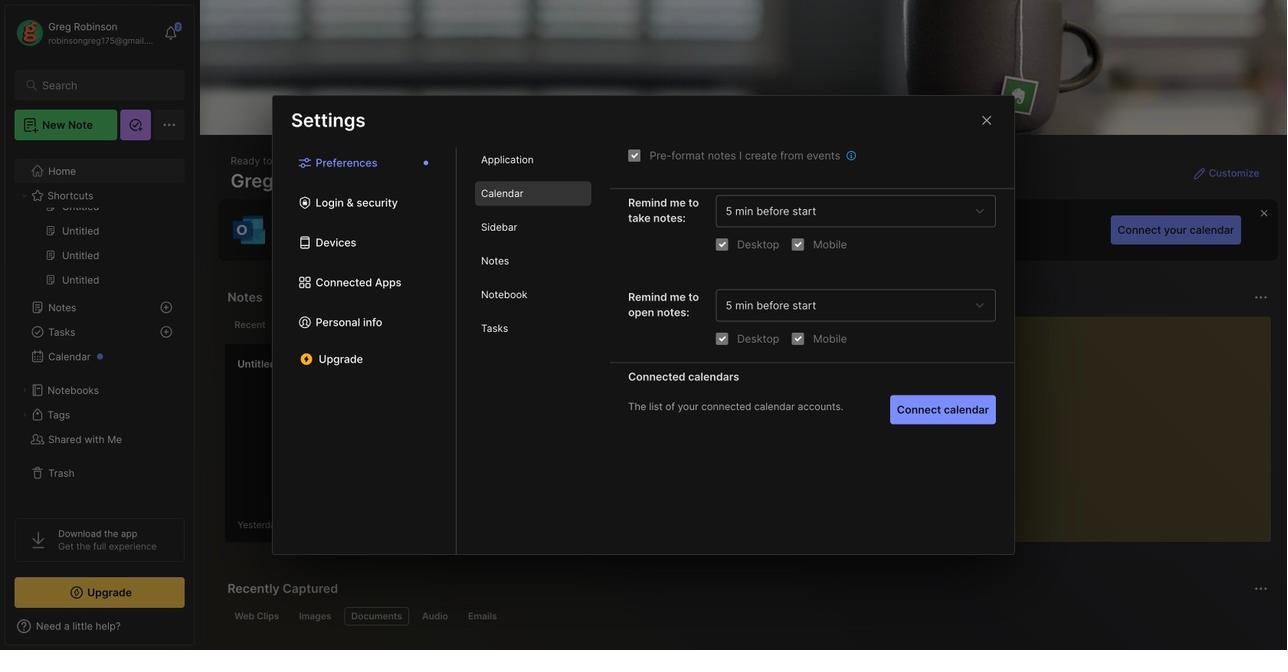 Task type: vqa. For each thing, say whether or not it's contained in the screenshot.
Remind me to open notes: text field on the top of page
yes



Task type: describe. For each thing, give the bounding box(es) containing it.
Remind me to take notes: text field
[[726, 205, 970, 218]]

group inside main element
[[15, 55, 184, 301]]

Remind me to open notes: text field
[[726, 299, 970, 312]]

close image
[[978, 111, 997, 130]]



Task type: locate. For each thing, give the bounding box(es) containing it.
None checkbox
[[792, 238, 804, 251], [716, 333, 728, 345], [792, 238, 804, 251], [716, 333, 728, 345]]

group
[[15, 55, 184, 301]]

None search field
[[42, 76, 164, 94]]

Remind me to take notes: field
[[716, 195, 997, 227]]

tree inside main element
[[5, 31, 194, 504]]

none search field inside main element
[[42, 76, 164, 94]]

expand tags image
[[20, 410, 29, 419]]

tree
[[5, 31, 194, 504]]

tab
[[475, 148, 592, 172], [475, 181, 592, 206], [475, 215, 592, 240], [475, 249, 592, 273], [475, 282, 592, 307], [228, 316, 273, 334], [279, 316, 341, 334], [475, 316, 592, 341], [228, 607, 286, 626], [292, 607, 338, 626], [345, 607, 409, 626], [415, 607, 455, 626], [461, 607, 504, 626]]

Search text field
[[42, 78, 164, 93]]

row group
[[225, 343, 1288, 552]]

main element
[[0, 0, 199, 650]]

Remind me to open notes: field
[[716, 289, 997, 322]]

Start writing… text field
[[948, 317, 1271, 530]]

expand notebooks image
[[20, 386, 29, 395]]

tab list
[[273, 148, 457, 554], [457, 148, 610, 554], [228, 316, 911, 334], [228, 607, 1266, 626]]

None checkbox
[[629, 149, 641, 162], [716, 238, 728, 251], [792, 333, 804, 345], [629, 149, 641, 162], [716, 238, 728, 251], [792, 333, 804, 345]]



